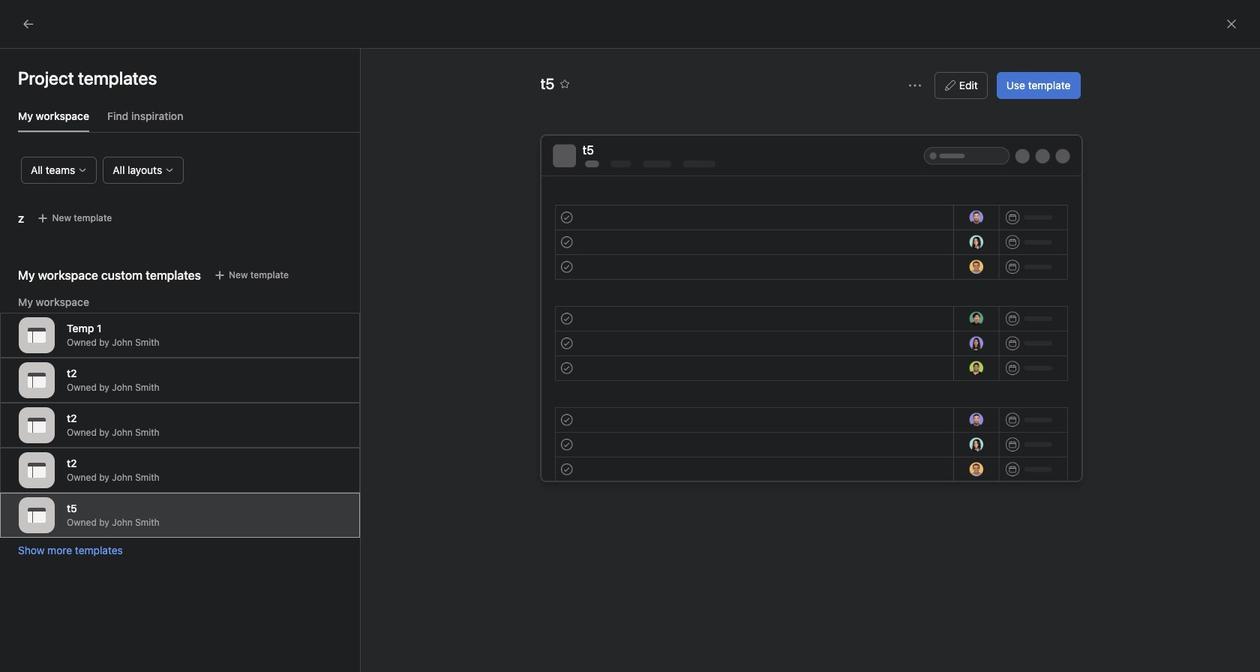 Task type: describe. For each thing, give the bounding box(es) containing it.
close image
[[1226, 18, 1238, 30]]

js image
[[1088, 47, 1099, 65]]

2 template image from the top
[[28, 417, 46, 435]]

1 template image from the top
[[28, 372, 46, 390]]

2 template image from the top
[[28, 507, 46, 525]]

projects element
[[0, 260, 180, 531]]

hide sidebar image
[[20, 12, 32, 24]]

1 cell from the left
[[181, 164, 639, 193]]

2 cell from the left
[[639, 164, 789, 191]]

global element
[[0, 37, 180, 127]]



Task type: vqa. For each thing, say whether or not it's contained in the screenshot.
Mark complete option corresponding to Task name text box within MEET WITH MARKETING TEAM cell
no



Task type: locate. For each thing, give the bounding box(es) containing it.
insights element
[[0, 104, 180, 206]]

go back image
[[23, 18, 35, 30]]

1 vertical spatial template image
[[28, 507, 46, 525]]

1 row from the top
[[181, 136, 1261, 164]]

2 vertical spatial template image
[[28, 462, 46, 480]]

0 vertical spatial template image
[[28, 372, 46, 390]]

tab list
[[18, 108, 360, 133]]

teams element
[[0, 531, 180, 585]]

3 row from the top
[[181, 164, 1261, 193]]

template image
[[28, 372, 46, 390], [28, 507, 46, 525]]

1 vertical spatial template image
[[28, 417, 46, 435]]

1 template image from the top
[[28, 326, 46, 344]]

template image
[[28, 326, 46, 344], [28, 417, 46, 435], [28, 462, 46, 480]]

add to starred image
[[265, 50, 277, 62]]

3 template image from the top
[[28, 462, 46, 480]]

2 row from the top
[[181, 163, 1261, 164]]

3 cell from the left
[[1116, 164, 1206, 191]]

toggle project template starred status image
[[561, 80, 570, 89]]

0 vertical spatial template image
[[28, 326, 46, 344]]

row
[[181, 136, 1261, 164], [181, 163, 1261, 164], [181, 164, 1261, 193]]

cell
[[181, 164, 639, 193], [639, 164, 789, 191], [1116, 164, 1206, 191]]



